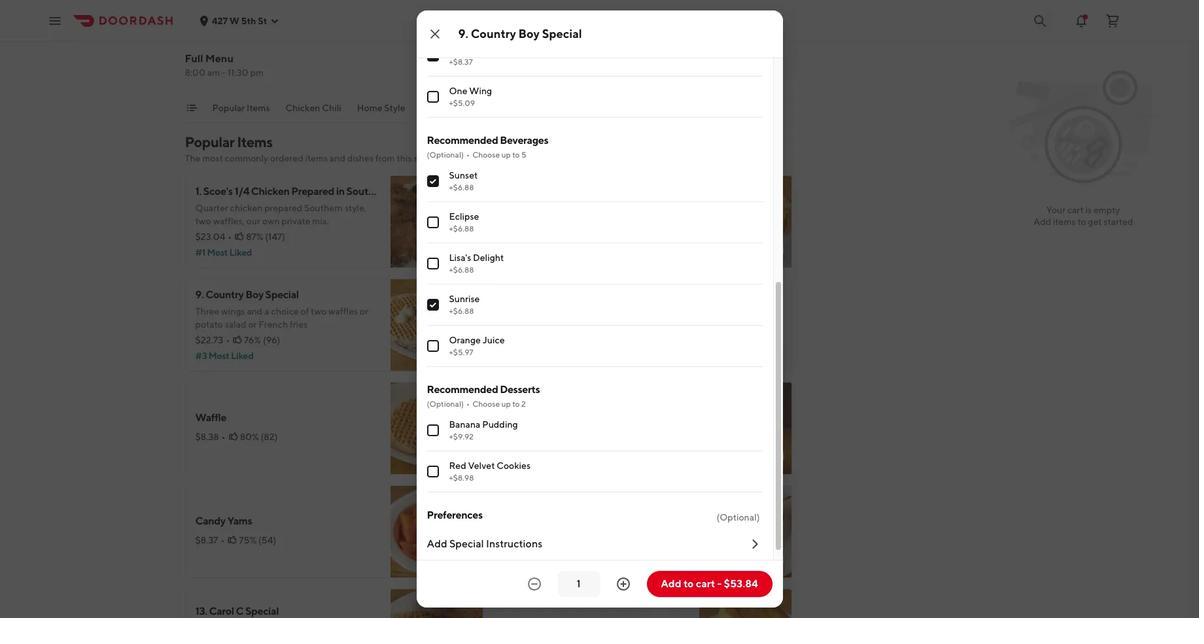 Task type: vqa. For each thing, say whether or not it's contained in the screenshot.


Task type: locate. For each thing, give the bounding box(es) containing it.
5
[[522, 150, 527, 160]]

items for popular items the most commonly ordered items and dishes from this store
[[237, 134, 273, 151]]

most
[[207, 247, 228, 258], [518, 344, 539, 355], [209, 351, 230, 361]]

group inside 9. country boy special dialog
[[427, 0, 763, 118]]

popular items button
[[212, 101, 270, 122]]

popular up most
[[185, 134, 235, 151]]

(optional) inside the recommended beverages (optional) • choose up to 5
[[427, 150, 464, 160]]

choose inside recommended desserts (optional) • choose up to 2
[[473, 400, 500, 409]]

to left get at right top
[[1078, 217, 1087, 227]]

0 vertical spatial two
[[195, 216, 211, 227]]

to inside the recommended beverages (optional) • choose up to 5
[[513, 150, 520, 160]]

2 vertical spatial and
[[551, 423, 566, 433]]

french
[[259, 319, 288, 330]]

items inside the popular items the most commonly ordered items and dishes from this store
[[237, 134, 273, 151]]

2 horizontal spatial and
[[551, 423, 566, 433]]

+$6.88 inside sunset +$6.88
[[449, 183, 474, 193]]

choose
[[473, 150, 500, 160], [473, 400, 500, 409]]

0 vertical spatial cart
[[1068, 205, 1084, 215]]

delight
[[473, 253, 504, 263]]

style right home on the top left
[[384, 103, 406, 113]]

+$6.88 for eclipse
[[449, 224, 474, 234]]

1 horizontal spatial boy
[[519, 27, 540, 41]]

1 +$6.88 from the top
[[449, 183, 474, 193]]

up for desserts
[[502, 400, 511, 409]]

ordered
[[270, 153, 304, 164]]

1 horizontal spatial cart
[[1068, 205, 1084, 215]]

None checkbox
[[427, 9, 439, 20], [427, 91, 439, 103], [427, 176, 439, 187], [427, 425, 439, 437], [427, 9, 439, 20], [427, 91, 439, 103], [427, 176, 439, 187], [427, 425, 439, 437]]

sunset +$6.88
[[449, 170, 478, 193]]

1 vertical spatial chicken
[[251, 185, 290, 198]]

0 vertical spatial country
[[471, 27, 516, 41]]

recommended inside the recommended beverages (optional) • choose up to 5
[[427, 134, 498, 147]]

13.
[[195, 606, 207, 618]]

#2
[[504, 344, 516, 355]]

+$6.88 down lisa's
[[449, 265, 474, 275]]

most inside $22.70 #2 most liked add
[[518, 344, 539, 355]]

• inside recommended desserts (optional) • choose up to 2
[[467, 400, 470, 409]]

+$6.88 down eclipse
[[449, 224, 474, 234]]

2 up from the top
[[502, 400, 511, 409]]

two
[[195, 216, 211, 227], [311, 306, 327, 317]]

liked right #2
[[540, 344, 563, 355]]

1 vertical spatial 9.
[[195, 289, 204, 301]]

$5.09
[[504, 536, 530, 546]]

most down "$23.04 •"
[[207, 247, 228, 258]]

special for 9. country boy special three wings and a choice of two waffles or potato salad or french fries
[[266, 289, 299, 301]]

one wing image
[[699, 486, 792, 579]]

up inside the recommended beverages (optional) • choose up to 5
[[502, 150, 511, 160]]

•
[[467, 150, 470, 160], [228, 232, 232, 242], [226, 335, 230, 346], [467, 400, 470, 409], [222, 432, 226, 443], [221, 536, 225, 546], [532, 536, 536, 546]]

+$6.88 inside the lisa's delight +$6.88
[[449, 265, 474, 275]]

country down bread
[[471, 27, 516, 41]]

0 horizontal spatial boy
[[246, 289, 264, 301]]

up
[[502, 150, 511, 160], [502, 400, 511, 409]]

style inside 1. scoe's 1/4 chicken prepared in southern style quarter chicken prepared southern style, two waffles, our own private mix.
[[392, 185, 415, 198]]

quarter
[[195, 203, 228, 213]]

sunset up lemonade at the bottom left of page
[[504, 405, 536, 418]]

liked down the 87%
[[230, 247, 252, 258]]

0 horizontal spatial two
[[195, 216, 211, 227]]

cart
[[1068, 205, 1084, 215], [696, 578, 716, 590]]

choose for desserts
[[473, 400, 500, 409]]

427 w 5th st
[[212, 15, 267, 26]]

0 horizontal spatial sunset
[[449, 170, 478, 181]]

1 choose from the top
[[473, 150, 500, 160]]

boy inside 9. country boy special three wings and a choice of two waffles or potato salad or french fries
[[246, 289, 264, 301]]

and inside sunset lemonade and fruit punch.
[[551, 423, 566, 433]]

sunset
[[449, 170, 478, 181], [504, 405, 536, 418]]

0 vertical spatial 9.
[[459, 27, 469, 41]]

fries
[[290, 319, 308, 330]]

the
[[185, 153, 201, 164]]

chili
[[322, 103, 342, 113]]

0 vertical spatial or
[[360, 306, 368, 317]]

c
[[236, 606, 244, 618]]

recommended beverages (optional) • choose up to 5
[[427, 134, 549, 160]]

boy for 9. country boy special three wings and a choice of two waffles or potato salad or french fries
[[246, 289, 264, 301]]

to left 5
[[513, 150, 520, 160]]

• for $8.38 •
[[222, 432, 226, 443]]

- left $53.84
[[718, 578, 722, 590]]

style
[[384, 103, 406, 113], [392, 185, 415, 198]]

0 vertical spatial chicken
[[286, 103, 320, 113]]

76%
[[244, 335, 261, 346]]

items right the ordered
[[305, 153, 328, 164]]

0 vertical spatial boy
[[519, 27, 540, 41]]

one wing +$5.09
[[449, 86, 492, 108]]

1 horizontal spatial two
[[311, 306, 327, 317]]

items up commonly at the top left of page
[[237, 134, 273, 151]]

house combos button
[[421, 101, 485, 122]]

4 +$6.88 from the top
[[449, 307, 474, 316]]

3 +$6.88 from the top
[[449, 265, 474, 275]]

recommended
[[427, 134, 498, 147], [427, 384, 498, 396]]

popular for popular items the most commonly ordered items and dishes from this store
[[185, 134, 235, 151]]

0 horizontal spatial 9.
[[195, 289, 204, 301]]

punch.
[[588, 423, 616, 433]]

most right #2
[[518, 344, 539, 355]]

chicken chili button
[[286, 101, 342, 122]]

choose for beverages
[[473, 150, 500, 160]]

2 recommended from the top
[[427, 384, 498, 396]]

and inside 9. country boy special three wings and a choice of two waffles or potato salad or french fries
[[247, 306, 263, 317]]

1 vertical spatial popular
[[185, 134, 235, 151]]

and
[[330, 153, 346, 164], [247, 306, 263, 317], [551, 423, 566, 433]]

to inside recommended desserts (optional) • choose up to 2
[[513, 400, 520, 409]]

1 vertical spatial choose
[[473, 400, 500, 409]]

9. country boy special dialog
[[417, 0, 783, 608]]

0 vertical spatial choose
[[473, 150, 500, 160]]

lisa's delight +$6.88
[[449, 253, 504, 275]]

2 +$6.88 from the top
[[449, 224, 474, 234]]

1 vertical spatial items
[[237, 134, 273, 151]]

chicken left 'chili'
[[286, 103, 320, 113]]

country inside dialog
[[471, 27, 516, 41]]

sunset for sunset lemonade and fruit punch.
[[504, 405, 536, 418]]

• right $8.38
[[222, 432, 226, 443]]

(96)
[[263, 335, 280, 346]]

0 vertical spatial up
[[502, 150, 511, 160]]

special for 13. carol c special
[[245, 606, 279, 618]]

0 vertical spatial style
[[384, 103, 406, 113]]

• up sunset +$6.88
[[467, 150, 470, 160]]

9. inside dialog
[[459, 27, 469, 41]]

0 items, open order cart image
[[1106, 13, 1121, 28]]

1 horizontal spatial sunset
[[504, 405, 536, 418]]

juice
[[483, 335, 505, 346]]

most down $22.73 •
[[209, 351, 230, 361]]

velvet
[[468, 461, 495, 472]]

+$6.88 up eclipse
[[449, 183, 474, 193]]

lisa's
[[449, 253, 472, 263]]

items inside button
[[247, 103, 270, 113]]

special inside 9. country boy special three wings and a choice of two waffles or potato salad or french fries
[[266, 289, 299, 301]]

1 horizontal spatial -
[[718, 578, 722, 590]]

group containing corn bread
[[427, 0, 763, 118]]

up left 2
[[502, 400, 511, 409]]

• right $5.09
[[532, 536, 536, 546]]

recommended for recommended beverages
[[427, 134, 498, 147]]

cart left is
[[1068, 205, 1084, 215]]

1 vertical spatial country
[[206, 289, 244, 301]]

+$9.92
[[449, 432, 474, 442]]

to left $53.84
[[684, 578, 694, 590]]

group
[[427, 0, 763, 118]]

to left 2
[[513, 400, 520, 409]]

a
[[265, 306, 269, 317]]

0 vertical spatial (optional)
[[427, 150, 464, 160]]

liked inside $22.70 #2 most liked add
[[540, 344, 563, 355]]

+$6.88 inside eclipse +$6.88
[[449, 224, 474, 234]]

waffle image
[[391, 382, 483, 475]]

0 vertical spatial popular
[[212, 103, 245, 113]]

two right "of"
[[311, 306, 327, 317]]

2
[[522, 400, 526, 409]]

scoe's
[[203, 185, 233, 198]]

cart left $53.84
[[696, 578, 716, 590]]

0 horizontal spatial items
[[305, 153, 328, 164]]

recommended desserts group
[[427, 383, 763, 493]]

1 vertical spatial -
[[718, 578, 722, 590]]

boy
[[519, 27, 540, 41], [246, 289, 264, 301]]

popular down 11:30
[[212, 103, 245, 113]]

southern up style,
[[347, 185, 390, 198]]

items down your at the top
[[1054, 217, 1076, 227]]

427 w 5th st button
[[199, 15, 280, 26]]

style,
[[345, 203, 367, 213]]

1 horizontal spatial country
[[471, 27, 516, 41]]

add button for sunset
[[751, 446, 785, 467]]

None checkbox
[[427, 50, 439, 62], [427, 217, 439, 229], [427, 258, 439, 270], [427, 299, 439, 311], [427, 341, 439, 352], [427, 466, 439, 478], [427, 50, 439, 62], [427, 217, 439, 229], [427, 258, 439, 270], [427, 299, 439, 311], [427, 341, 439, 352], [427, 466, 439, 478]]

fruit
[[568, 423, 586, 433]]

from
[[376, 153, 395, 164]]

style inside button
[[384, 103, 406, 113]]

1 vertical spatial up
[[502, 400, 511, 409]]

special
[[542, 27, 583, 41], [266, 289, 299, 301], [450, 538, 484, 551], [245, 606, 279, 618]]

items
[[305, 153, 328, 164], [1054, 217, 1076, 227]]

1 vertical spatial and
[[247, 306, 263, 317]]

two down quarter
[[195, 216, 211, 227]]

popular for popular items
[[212, 103, 245, 113]]

notification bell image
[[1074, 13, 1090, 28]]

5th
[[241, 15, 256, 26]]

orange
[[449, 335, 481, 346]]

$22.73
[[195, 335, 223, 346]]

• up banana
[[467, 400, 470, 409]]

- right am
[[222, 67, 226, 78]]

• up #3 most liked
[[226, 335, 230, 346]]

1 horizontal spatial and
[[330, 153, 346, 164]]

and left a
[[247, 306, 263, 317]]

and left fruit
[[551, 423, 566, 433]]

boy inside 9. country boy special dialog
[[519, 27, 540, 41]]

most
[[203, 153, 223, 164]]

$23.04 •
[[195, 232, 232, 242]]

9. down corn
[[459, 27, 469, 41]]

sunset inside sunset lemonade and fruit punch.
[[504, 405, 536, 418]]

2 choose from the top
[[473, 400, 500, 409]]

increase quantity by 1 image
[[616, 577, 631, 592]]

carol
[[209, 606, 234, 618]]

0 vertical spatial sunset
[[449, 170, 478, 181]]

add button
[[442, 240, 476, 261], [751, 240, 785, 261], [442, 343, 476, 364], [751, 343, 785, 364], [442, 446, 476, 467], [751, 446, 785, 467], [442, 550, 476, 571], [751, 550, 785, 571]]

+$6.88 inside sunrise +$6.88
[[449, 307, 474, 316]]

waffle
[[195, 412, 227, 424]]

sunset for sunset +$6.88
[[449, 170, 478, 181]]

1 vertical spatial sunset
[[504, 405, 536, 418]]

1 vertical spatial cart
[[696, 578, 716, 590]]

1 vertical spatial boy
[[246, 289, 264, 301]]

house combos
[[421, 103, 485, 113]]

add to cart - $53.84
[[661, 578, 759, 590]]

0 vertical spatial -
[[222, 67, 226, 78]]

special for 9. country boy special
[[542, 27, 583, 41]]

9. up three
[[195, 289, 204, 301]]

• down waffles,
[[228, 232, 232, 242]]

1 vertical spatial style
[[392, 185, 415, 198]]

(optional)
[[427, 150, 464, 160], [427, 400, 464, 409], [717, 513, 760, 523]]

add inside $22.70 #2 most liked add
[[759, 348, 777, 359]]

recommended for recommended desserts
[[427, 384, 498, 396]]

items down pm
[[247, 103, 270, 113]]

1 vertical spatial two
[[311, 306, 327, 317]]

0 vertical spatial southern
[[347, 185, 390, 198]]

• right $8.37
[[221, 536, 225, 546]]

1 horizontal spatial items
[[1054, 217, 1076, 227]]

0 vertical spatial recommended
[[427, 134, 498, 147]]

0 horizontal spatial country
[[206, 289, 244, 301]]

recommended down house combos button
[[427, 134, 498, 147]]

0 horizontal spatial cart
[[696, 578, 716, 590]]

menu
[[205, 52, 234, 65]]

$8.38 •
[[195, 432, 226, 443]]

house
[[421, 103, 448, 113]]

choose up the pudding
[[473, 400, 500, 409]]

mac & cheese image
[[699, 175, 792, 268]]

+$6.88 down sunrise
[[449, 307, 474, 316]]

0 vertical spatial items
[[247, 103, 270, 113]]

1 horizontal spatial or
[[360, 306, 368, 317]]

southern up mix.
[[305, 203, 343, 213]]

(optional) inside recommended desserts (optional) • choose up to 2
[[427, 400, 464, 409]]

country up wings
[[206, 289, 244, 301]]

style down this
[[392, 185, 415, 198]]

up left 5
[[502, 150, 511, 160]]

to inside your cart is empty add items to get started
[[1078, 217, 1087, 227]]

recommended up banana
[[427, 384, 498, 396]]

full
[[185, 52, 203, 65]]

preferences
[[427, 509, 483, 522]]

popular inside the popular items the most commonly ordered items and dishes from this store
[[185, 134, 235, 151]]

waffles
[[329, 306, 358, 317]]

liked down 76%
[[231, 351, 254, 361]]

popular
[[212, 103, 245, 113], [185, 134, 235, 151]]

home
[[357, 103, 383, 113]]

or up 76%
[[248, 319, 257, 330]]

0 vertical spatial items
[[305, 153, 328, 164]]

0 vertical spatial and
[[330, 153, 346, 164]]

1 vertical spatial items
[[1054, 217, 1076, 227]]

chicken inside 1. scoe's 1/4 chicken prepared in southern style quarter chicken prepared southern style, two waffles, our own private mix.
[[251, 185, 290, 198]]

country inside 9. country boy special three wings and a choice of two waffles or potato salad or french fries
[[206, 289, 244, 301]]

1. scoe's 1/4 chicken prepared in southern style image
[[391, 175, 483, 268]]

recommended inside recommended desserts (optional) • choose up to 2
[[427, 384, 498, 396]]

1 vertical spatial recommended
[[427, 384, 498, 396]]

full menu 8:00 am - 11:30 pm
[[185, 52, 264, 78]]

am
[[207, 67, 220, 78]]

up inside recommended desserts (optional) • choose up to 2
[[502, 400, 511, 409]]

(optional) for recommended beverages
[[427, 150, 464, 160]]

choose up sunset +$6.88
[[473, 150, 500, 160]]

candy yams image
[[391, 486, 483, 579]]

1 up from the top
[[502, 150, 511, 160]]

1 vertical spatial southern
[[305, 203, 343, 213]]

9.
[[459, 27, 469, 41], [195, 289, 204, 301]]

commonly
[[225, 153, 269, 164]]

popular inside popular items button
[[212, 103, 245, 113]]

0 horizontal spatial and
[[247, 306, 263, 317]]

9. inside 9. country boy special three wings and a choice of two waffles or potato salad or french fries
[[195, 289, 204, 301]]

or right waffles
[[360, 306, 368, 317]]

items
[[247, 103, 270, 113], [237, 134, 273, 151]]

chicken up "prepared"
[[251, 185, 290, 198]]

and left dishes
[[330, 153, 346, 164]]

0 horizontal spatial -
[[222, 67, 226, 78]]

0 horizontal spatial or
[[248, 319, 257, 330]]

1 vertical spatial (optional)
[[427, 400, 464, 409]]

1 horizontal spatial 9.
[[459, 27, 469, 41]]

1 recommended from the top
[[427, 134, 498, 147]]

choose inside the recommended beverages (optional) • choose up to 5
[[473, 150, 500, 160]]

potato
[[195, 319, 223, 330]]

sunset inside recommended beverages group
[[449, 170, 478, 181]]

sunset down the recommended beverages (optional) • choose up to 5
[[449, 170, 478, 181]]



Task type: describe. For each thing, give the bounding box(es) containing it.
cart inside button
[[696, 578, 716, 590]]

cookies
[[497, 461, 531, 472]]

add button for 9. country boy special
[[442, 343, 476, 364]]

waffles,
[[213, 216, 245, 227]]

two inside 1. scoe's 1/4 chicken prepared in southern style quarter chicken prepared southern style, two waffles, our own private mix.
[[195, 216, 211, 227]]

+$8.98
[[449, 473, 474, 483]]

75%
[[239, 536, 257, 546]]

#3 most liked
[[195, 351, 254, 361]]

chicken inside chicken chili button
[[286, 103, 320, 113]]

most for 1. scoe's 1/4 chicken prepared in southern style
[[207, 247, 228, 258]]

yams
[[227, 515, 252, 528]]

11:30
[[228, 67, 249, 78]]

1 horizontal spatial southern
[[347, 185, 390, 198]]

$8.37
[[195, 536, 218, 546]]

+$8.37
[[449, 57, 473, 67]]

empty
[[1094, 205, 1121, 215]]

(82)
[[261, 432, 278, 443]]

candy
[[195, 515, 226, 528]]

• for $8.37 •
[[221, 536, 225, 546]]

sunrise
[[449, 294, 480, 305]]

special inside button
[[450, 538, 484, 551]]

prepared
[[265, 203, 303, 213]]

Current quantity is 1 number field
[[566, 577, 592, 592]]

wing
[[470, 86, 492, 96]]

your cart is empty add items to get started
[[1034, 205, 1134, 227]]

orange juice +$5.97
[[449, 335, 505, 358]]

add inside button
[[661, 578, 682, 590]]

beverages
[[500, 134, 549, 147]]

9. for 9. country boy special three wings and a choice of two waffles or potato salad or french fries
[[195, 289, 204, 301]]

$22.70 #2 most liked add
[[504, 329, 777, 359]]

decrease quantity by 1 image
[[527, 577, 542, 592]]

76% (96)
[[244, 335, 280, 346]]

recommended beverages group
[[427, 134, 763, 367]]

$5.09 •
[[504, 536, 536, 546]]

close 9. country boy special image
[[427, 26, 443, 42]]

9. for 9. country boy special
[[459, 27, 469, 41]]

• for $23.04 •
[[228, 232, 232, 242]]

$22.70
[[504, 329, 533, 339]]

eclipse +$6.88
[[449, 212, 479, 234]]

add inside your cart is empty add items to get started
[[1034, 217, 1052, 227]]

add button for $5.09
[[751, 550, 785, 571]]

eclipse
[[449, 212, 479, 222]]

to for beverages
[[513, 150, 520, 160]]

8:00
[[185, 67, 206, 78]]

your
[[1047, 205, 1066, 215]]

$8.37 •
[[195, 536, 225, 546]]

up for beverages
[[502, 150, 511, 160]]

+$6.88 for sunrise
[[449, 307, 474, 316]]

and inside the popular items the most commonly ordered items and dishes from this store
[[330, 153, 346, 164]]

add button for candy yams
[[442, 550, 476, 571]]

add to cart - $53.84 button
[[647, 572, 773, 598]]

get
[[1089, 217, 1103, 227]]

2 vertical spatial (optional)
[[717, 513, 760, 523]]

items inside your cart is empty add items to get started
[[1054, 217, 1076, 227]]

combos
[[450, 103, 485, 113]]

to for cart
[[1078, 217, 1087, 227]]

to for desserts
[[513, 400, 520, 409]]

items for popular items
[[247, 103, 270, 113]]

is
[[1086, 205, 1093, 215]]

private
[[282, 216, 311, 227]]

+$5.97
[[449, 348, 474, 358]]

choice
[[271, 306, 299, 317]]

sunset lemonade and fruit punch.
[[504, 405, 616, 433]]

items inside the popular items the most commonly ordered items and dishes from this store
[[305, 153, 328, 164]]

sunset image
[[699, 382, 792, 475]]

corn bread
[[449, 3, 497, 14]]

- inside button
[[718, 578, 722, 590]]

two inside 9. country boy special three wings and a choice of two waffles or potato salad or french fries
[[311, 306, 327, 317]]

country for 9. country boy special
[[471, 27, 516, 41]]

Item Search search field
[[604, 62, 782, 76]]

recommended desserts (optional) • choose up to 2
[[427, 384, 540, 409]]

boy for 9. country boy special
[[519, 27, 540, 41]]

• inside the recommended beverages (optional) • choose up to 5
[[467, 150, 470, 160]]

13. carol c special image
[[391, 589, 483, 619]]

#1 most liked
[[195, 247, 252, 258]]

$53.84
[[724, 578, 759, 590]]

#1
[[195, 247, 206, 258]]

• for $22.73 •
[[226, 335, 230, 346]]

open menu image
[[47, 13, 63, 28]]

427
[[212, 15, 228, 26]]

(147)
[[265, 232, 285, 242]]

home style button
[[357, 101, 406, 122]]

87% (147)
[[246, 232, 285, 242]]

candy yams
[[195, 515, 252, 528]]

chicken
[[230, 203, 263, 213]]

one
[[449, 86, 468, 96]]

own
[[262, 216, 280, 227]]

(54)
[[259, 536, 276, 546]]

started
[[1105, 217, 1134, 227]]

(optional) for recommended desserts
[[427, 400, 464, 409]]

- inside full menu 8:00 am - 11:30 pm
[[222, 67, 226, 78]]

red
[[449, 461, 467, 472]]

prepared
[[292, 185, 334, 198]]

most for 9. country boy special
[[209, 351, 230, 361]]

$23.04
[[195, 232, 225, 242]]

salad
[[225, 319, 247, 330]]

9. country boy special image
[[391, 279, 483, 372]]

to inside add to cart - $53.84 button
[[684, 578, 694, 590]]

country for 9. country boy special three wings and a choice of two waffles or potato salad or french fries
[[206, 289, 244, 301]]

liked for special
[[231, 351, 254, 361]]

in
[[336, 185, 345, 198]]

9. country boy special three wings and a choice of two waffles or potato salad or french fries
[[195, 289, 368, 330]]

add button for 1. scoe's 1/4 chicken prepared in southern style
[[442, 240, 476, 261]]

cart inside your cart is empty add items to get started
[[1068, 205, 1084, 215]]

#3
[[195, 351, 207, 361]]

1/4
[[235, 185, 249, 198]]

desserts
[[500, 384, 540, 396]]

+$6.88 for sunset
[[449, 183, 474, 193]]

1. scoe's 1/4 chicken prepared in southern style quarter chicken prepared southern style, two waffles, our own private mix.
[[195, 185, 415, 227]]

corn bread image
[[699, 589, 792, 619]]

pm
[[250, 67, 264, 78]]

80% (82)
[[240, 432, 278, 443]]

sunrise +$6.88
[[449, 294, 480, 316]]

our
[[247, 216, 260, 227]]

liked for chicken
[[230, 247, 252, 258]]

$22.73 •
[[195, 335, 230, 346]]

add button for waffle
[[442, 446, 476, 467]]

lemonade
[[504, 423, 549, 433]]

75% (54)
[[239, 536, 276, 546]]

pudding
[[483, 420, 518, 430]]

st
[[258, 15, 267, 26]]

• for $5.09 •
[[532, 536, 536, 546]]

store
[[414, 153, 435, 164]]

1 vertical spatial or
[[248, 319, 257, 330]]

0 horizontal spatial southern
[[305, 203, 343, 213]]

87%
[[246, 232, 263, 242]]



